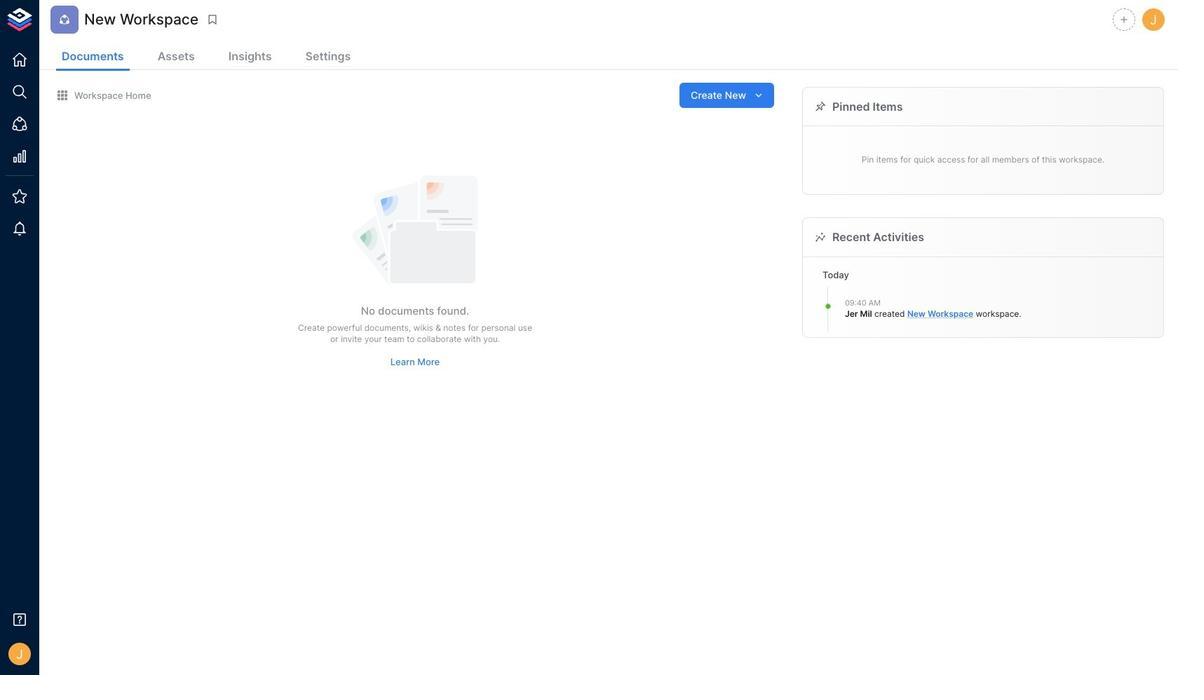 Task type: vqa. For each thing, say whether or not it's contained in the screenshot.
left Tooltip
no



Task type: describe. For each thing, give the bounding box(es) containing it.
bookmark image
[[206, 13, 219, 26]]



